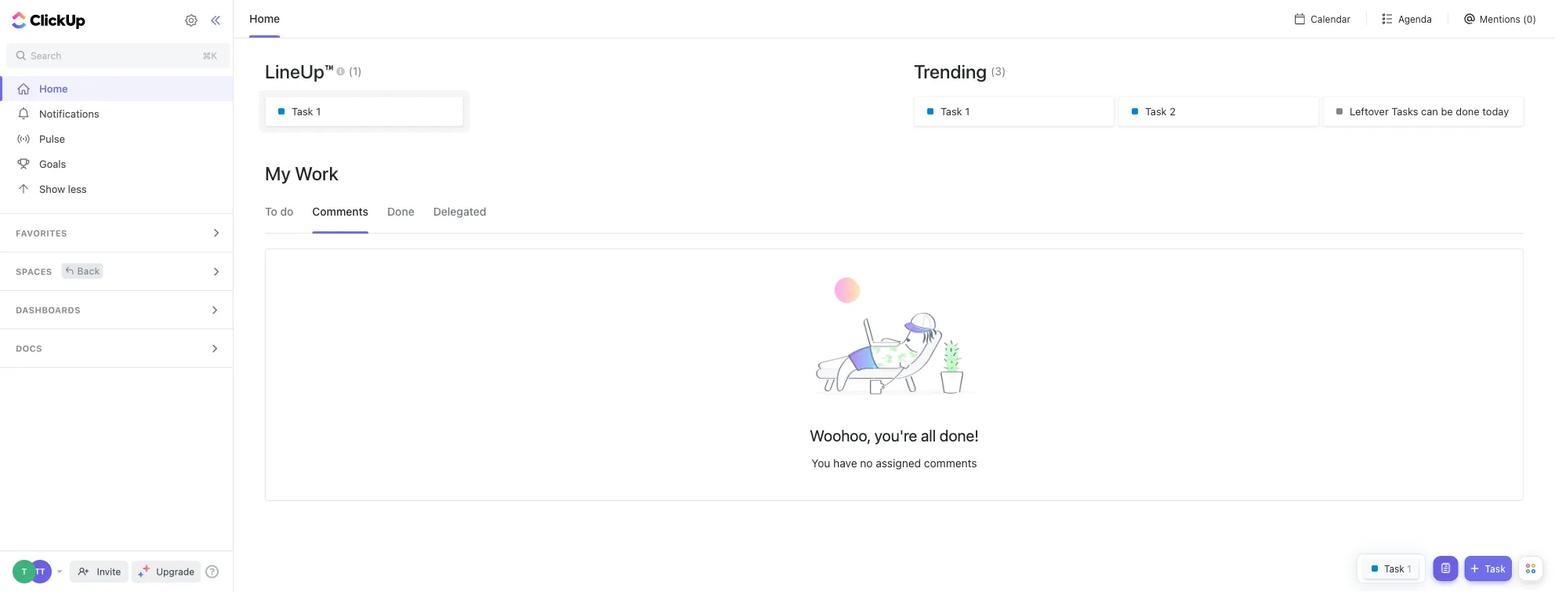 Task type: vqa. For each thing, say whether or not it's contained in the screenshot.
top 100
no



Task type: locate. For each thing, give the bounding box(es) containing it.
1 horizontal spatial 1
[[966, 105, 970, 117]]

mentions
[[1481, 13, 1521, 24]]

2
[[1170, 105, 1176, 117]]

back
[[77, 265, 100, 276]]

mentions (0)
[[1481, 13, 1537, 24]]

home up notifications
[[39, 83, 68, 94]]

1 1 from the left
[[316, 105, 321, 117]]

‎task down lineup
[[292, 105, 313, 117]]

favorites button
[[0, 214, 236, 252]]

0 horizontal spatial ‎task
[[292, 105, 313, 117]]

home up lineup
[[249, 12, 280, 25]]

1 vertical spatial home
[[39, 83, 68, 94]]

goals
[[39, 158, 66, 170]]

have
[[834, 457, 858, 469]]

back link
[[62, 263, 103, 279]]

1 horizontal spatial ‎task 1
[[941, 105, 970, 117]]

comments
[[925, 457, 978, 469]]

comments button
[[312, 191, 369, 233]]

agenda
[[1399, 13, 1433, 24]]

(0)
[[1524, 13, 1537, 24]]

do
[[280, 205, 294, 218]]

favorites
[[16, 228, 67, 238]]

1 down trending (3)
[[966, 105, 970, 117]]

‎task 1 for 2nd ‎task 1 link from the left
[[941, 105, 970, 117]]

be
[[1442, 105, 1454, 117]]

‎task 1 link down (1)
[[265, 96, 464, 126]]

(1)
[[349, 64, 362, 77]]

upgrade
[[156, 566, 195, 577]]

comments
[[312, 205, 369, 218]]

lineup
[[265, 60, 325, 82]]

1 horizontal spatial home
[[249, 12, 280, 25]]

‎task 1 down lineup
[[292, 105, 321, 117]]

upgrade link
[[132, 561, 201, 583]]

‎task down the trending
[[941, 105, 963, 117]]

⌘k
[[202, 50, 217, 61]]

pulse link
[[0, 126, 236, 151]]

notifications
[[39, 108, 99, 120]]

0 vertical spatial task
[[1146, 105, 1167, 117]]

1 horizontal spatial ‎task
[[941, 105, 963, 117]]

1 down lineup
[[316, 105, 321, 117]]

invite
[[97, 566, 121, 577]]

0 horizontal spatial 1
[[316, 105, 321, 117]]

0 horizontal spatial task
[[1146, 105, 1167, 117]]

leftover tasks can be done today link
[[1324, 96, 1525, 126]]

1 horizontal spatial ‎task 1 link
[[914, 96, 1115, 126]]

‎task 1 down the trending
[[941, 105, 970, 117]]

‎task
[[292, 105, 313, 117], [941, 105, 963, 117]]

done!
[[940, 426, 979, 445]]

docs
[[16, 343, 42, 354]]

‎task 1
[[292, 105, 321, 117], [941, 105, 970, 117]]

0 horizontal spatial ‎task 1 link
[[265, 96, 464, 126]]

1
[[316, 105, 321, 117], [966, 105, 970, 117]]

‎task 1 link
[[265, 96, 464, 126], [914, 96, 1115, 126]]

home
[[249, 12, 280, 25], [39, 83, 68, 94]]

task for task 2
[[1146, 105, 1167, 117]]

delegated
[[433, 205, 487, 218]]

t
[[22, 567, 27, 576]]

sidebar settings image
[[184, 13, 199, 27]]

1 ‎task 1 link from the left
[[265, 96, 464, 126]]

1 horizontal spatial task
[[1486, 563, 1506, 574]]

‎task 1 link down (3) at the top right
[[914, 96, 1115, 126]]

1 ‎task 1 from the left
[[292, 105, 321, 117]]

0 horizontal spatial home
[[39, 83, 68, 94]]

task 2 link
[[1119, 96, 1320, 126]]

dashboards
[[16, 305, 81, 315]]

2 ‎task 1 link from the left
[[914, 96, 1115, 126]]

spaces
[[16, 267, 52, 277]]

1 vertical spatial task
[[1486, 563, 1506, 574]]

0 horizontal spatial ‎task 1
[[292, 105, 321, 117]]

2 ‎task 1 from the left
[[941, 105, 970, 117]]

today
[[1483, 105, 1510, 117]]

task
[[1146, 105, 1167, 117], [1486, 563, 1506, 574]]

to
[[265, 205, 277, 218]]

to do button
[[265, 191, 294, 233]]

home link
[[0, 76, 236, 101]]

done button
[[387, 191, 415, 233]]

‎task 1 for first ‎task 1 link from the left
[[292, 105, 321, 117]]



Task type: describe. For each thing, give the bounding box(es) containing it.
assigned
[[876, 457, 922, 469]]

pulse
[[39, 133, 65, 145]]

show
[[39, 183, 65, 195]]

all
[[921, 426, 936, 445]]

sparkle svg 1 image
[[143, 565, 151, 572]]

trending
[[914, 60, 987, 82]]

you have no assigned comments
[[812, 457, 978, 469]]

calendar
[[1311, 13, 1351, 24]]

delegated button
[[433, 191, 487, 233]]

my work
[[265, 162, 339, 184]]

trending (3)
[[914, 60, 1006, 82]]

done
[[387, 205, 415, 218]]

can
[[1422, 105, 1439, 117]]

tasks
[[1392, 105, 1419, 117]]

2 ‎task from the left
[[941, 105, 963, 117]]

no
[[861, 457, 873, 469]]

woohoo,
[[810, 426, 871, 445]]

sparkle svg 2 image
[[138, 572, 144, 578]]

my work tab list
[[257, 191, 1532, 233]]

(3)
[[991, 65, 1006, 78]]

notifications link
[[0, 101, 236, 126]]

goals link
[[0, 151, 236, 176]]

0 vertical spatial home
[[249, 12, 280, 25]]

work
[[295, 162, 339, 184]]

leftover
[[1350, 105, 1390, 117]]

woohoo, you're all done!
[[810, 426, 979, 445]]

task 2
[[1146, 105, 1176, 117]]

my
[[265, 162, 291, 184]]

home inside sidebar navigation
[[39, 83, 68, 94]]

done
[[1457, 105, 1480, 117]]

search
[[31, 50, 61, 61]]

2 1 from the left
[[966, 105, 970, 117]]

task for task
[[1486, 563, 1506, 574]]

to do
[[265, 205, 294, 218]]

1 ‎task from the left
[[292, 105, 313, 117]]

less
[[68, 183, 87, 195]]

sidebar navigation
[[0, 0, 237, 592]]

leftover tasks can be done today
[[1350, 105, 1510, 117]]

you
[[812, 457, 831, 469]]

tt
[[35, 567, 45, 576]]

show less
[[39, 183, 87, 195]]

you're
[[875, 426, 918, 445]]



